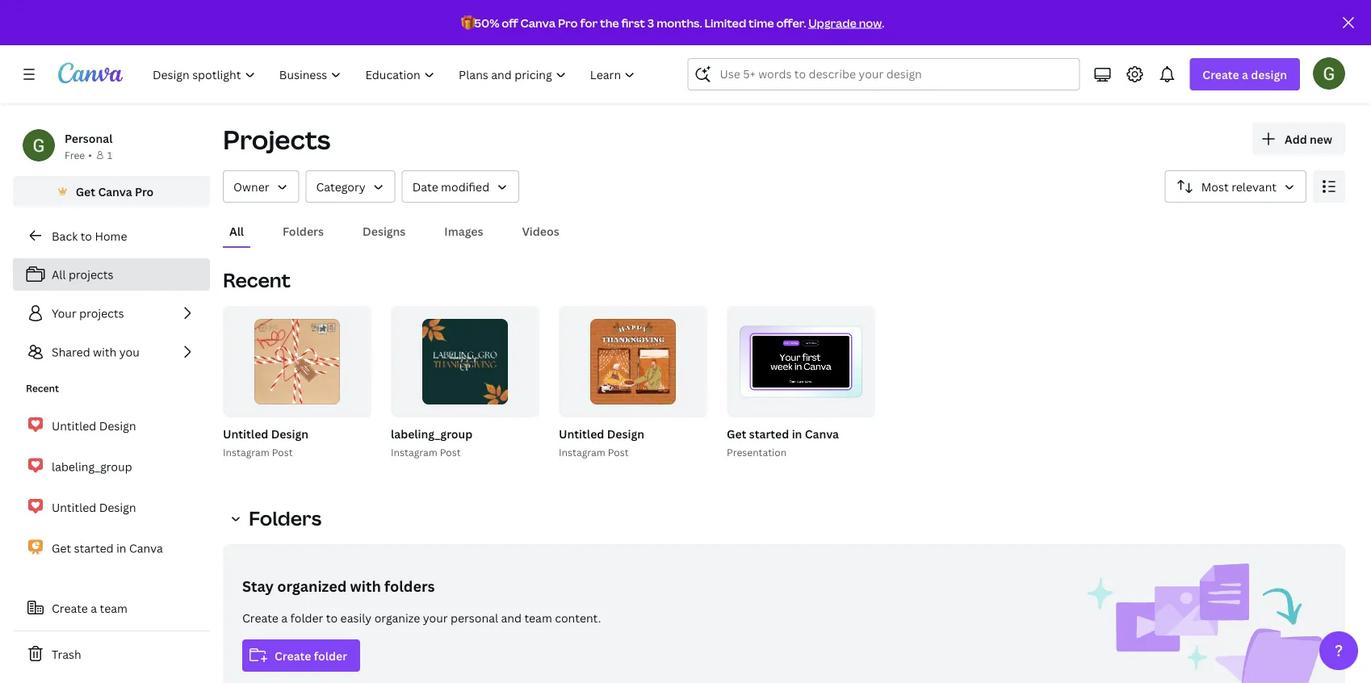 Task type: vqa. For each thing, say whether or not it's contained in the screenshot.
James Peterson image
no



Task type: describe. For each thing, give the bounding box(es) containing it.
1 of 27
[[833, 399, 864, 410]]

get started in canva
[[52, 540, 163, 556]]

category
[[316, 179, 366, 194]]

2 untitled design link from the top
[[13, 490, 210, 524]]

create for create a design
[[1203, 67, 1239, 82]]

0 horizontal spatial to
[[80, 228, 92, 243]]

shared
[[52, 344, 90, 360]]

labeling_group for labeling_group instagram post
[[391, 426, 473, 441]]

.
[[882, 15, 885, 30]]

12
[[351, 399, 360, 410]]

started for get started in canva
[[74, 540, 114, 556]]

create a team button
[[13, 592, 210, 624]]

1 of 12
[[329, 399, 360, 410]]

create for create a team
[[52, 600, 88, 616]]

1 vertical spatial recent
[[26, 382, 59, 395]]

a for design
[[1242, 67, 1248, 82]]

labeling_group button
[[391, 424, 473, 444]]

trash
[[52, 646, 81, 662]]

content.
[[555, 610, 601, 625]]

create a folder to easily organize your personal and team content.
[[242, 610, 601, 625]]

canva inside button
[[98, 184, 132, 199]]

personal
[[451, 610, 498, 625]]

instagram for 1st untitled design button from right
[[559, 445, 605, 459]]

all projects
[[52, 267, 113, 282]]

folders inside dropdown button
[[249, 505, 321, 531]]

upgrade
[[808, 15, 857, 30]]

labeling_group link
[[13, 449, 210, 484]]

for
[[580, 15, 598, 30]]

list containing all projects
[[13, 258, 210, 368]]

1 untitled design button from the left
[[223, 424, 308, 444]]

most
[[1201, 179, 1229, 194]]

back to home link
[[13, 220, 210, 252]]

folders button
[[223, 502, 331, 535]]

presentation
[[727, 445, 787, 459]]

the
[[600, 15, 619, 30]]

1 for get
[[833, 399, 838, 410]]

get for get started in canva presentation
[[727, 426, 746, 441]]

canva for 🎁 50% off canva pro for the first 3 months. limited time offer. upgrade now .
[[520, 15, 556, 30]]

untitled design instagram post for 1st untitled design button from right
[[559, 426, 644, 459]]

27
[[855, 399, 864, 410]]

images button
[[438, 216, 490, 246]]

now
[[859, 15, 882, 30]]

get canva pro button
[[13, 176, 210, 207]]

Date modified button
[[402, 170, 519, 203]]

50%
[[474, 15, 499, 30]]

1 horizontal spatial team
[[524, 610, 552, 625]]

0 vertical spatial folder
[[290, 610, 323, 625]]

projects for your projects
[[79, 306, 124, 321]]

limited
[[705, 15, 746, 30]]

first
[[621, 15, 645, 30]]

projects
[[223, 122, 331, 157]]

a for team
[[91, 600, 97, 616]]

videos button
[[516, 216, 566, 246]]

relevant
[[1232, 179, 1277, 194]]

all for all projects
[[52, 267, 66, 282]]

and
[[501, 610, 522, 625]]

🎁
[[461, 15, 472, 30]]

team inside button
[[100, 600, 127, 616]]

create a design
[[1203, 67, 1287, 82]]

create a team
[[52, 600, 127, 616]]

home
[[95, 228, 127, 243]]

1 horizontal spatial with
[[350, 576, 381, 596]]

shared with you
[[52, 344, 140, 360]]

your projects link
[[13, 297, 210, 329]]

back to home
[[52, 228, 127, 243]]

get for get canva pro
[[76, 184, 95, 199]]

pro inside get canva pro button
[[135, 184, 154, 199]]

shared with you link
[[13, 336, 210, 368]]

folders inside button
[[283, 223, 324, 239]]

all for all
[[229, 223, 244, 239]]

Search search field
[[720, 59, 1048, 90]]

get started in canva presentation
[[727, 426, 839, 459]]

list containing untitled design
[[13, 409, 210, 565]]

folders
[[384, 576, 435, 596]]

date
[[412, 179, 438, 194]]

3
[[648, 15, 654, 30]]

Owner button
[[223, 170, 299, 203]]

gary orlando image
[[1313, 57, 1345, 89]]

personal
[[65, 130, 113, 146]]

canva for get started in canva
[[129, 540, 163, 556]]

add
[[1285, 131, 1307, 147]]

stay organized with folders
[[242, 576, 435, 596]]



Task type: locate. For each thing, give the bounding box(es) containing it.
started for get started in canva presentation
[[749, 426, 789, 441]]

with left you
[[93, 344, 117, 360]]

list
[[13, 258, 210, 368], [13, 409, 210, 565]]

0 vertical spatial untitled design link
[[13, 409, 210, 443]]

all projects link
[[13, 258, 210, 291]]

1 right •
[[107, 148, 112, 161]]

get started in canva link
[[13, 531, 210, 565]]

1 vertical spatial pro
[[135, 184, 154, 199]]

2 untitled design instagram post from the left
[[559, 426, 644, 459]]

recent down all button at the top left of the page
[[223, 267, 291, 293]]

1 of from the left
[[336, 399, 348, 410]]

instagram inside labeling_group instagram post
[[391, 445, 438, 459]]

folder inside button
[[314, 648, 347, 663]]

1 vertical spatial projects
[[79, 306, 124, 321]]

0 horizontal spatial of
[[336, 399, 348, 410]]

create inside 'dropdown button'
[[1203, 67, 1239, 82]]

create folder button
[[242, 640, 360, 672]]

off
[[502, 15, 518, 30]]

2 untitled design button from the left
[[559, 424, 644, 444]]

free
[[65, 148, 85, 161]]

folders
[[283, 223, 324, 239], [249, 505, 321, 531]]

create inside button
[[52, 600, 88, 616]]

untitled design button
[[223, 424, 308, 444], [559, 424, 644, 444]]

started up presentation
[[749, 426, 789, 441]]

1 untitled design from the top
[[52, 418, 136, 433]]

create down organized
[[275, 648, 311, 663]]

canva inside get started in canva presentation
[[805, 426, 839, 441]]

untitled
[[52, 418, 96, 433], [223, 426, 268, 441], [559, 426, 604, 441], [52, 500, 96, 515]]

canva up back to home link
[[98, 184, 132, 199]]

get up presentation
[[727, 426, 746, 441]]

a inside button
[[91, 600, 97, 616]]

1 for untitled
[[329, 399, 334, 410]]

in for get started in canva
[[116, 540, 126, 556]]

get started in canva button
[[727, 424, 839, 444]]

pro up back to home link
[[135, 184, 154, 199]]

0 horizontal spatial team
[[100, 600, 127, 616]]

get inside get started in canva presentation
[[727, 426, 746, 441]]

a up trash link
[[91, 600, 97, 616]]

of left 27
[[840, 399, 852, 410]]

2 horizontal spatial instagram
[[559, 445, 605, 459]]

all up the your
[[52, 267, 66, 282]]

with inside shared with you link
[[93, 344, 117, 360]]

started up create a team
[[74, 540, 114, 556]]

1 vertical spatial with
[[350, 576, 381, 596]]

0 vertical spatial untitled design
[[52, 418, 136, 433]]

get for get started in canva
[[52, 540, 71, 556]]

0 horizontal spatial all
[[52, 267, 66, 282]]

0 vertical spatial list
[[13, 258, 210, 368]]

labeling_group for labeling_group
[[52, 459, 132, 474]]

time
[[749, 15, 774, 30]]

untitled design up get started in canva
[[52, 500, 136, 515]]

0 vertical spatial pro
[[558, 15, 578, 30]]

1 list from the top
[[13, 258, 210, 368]]

add new
[[1285, 131, 1332, 147]]

you
[[119, 344, 140, 360]]

to left the easily
[[326, 610, 338, 625]]

1 horizontal spatial in
[[792, 426, 802, 441]]

a left design on the top right of the page
[[1242, 67, 1248, 82]]

1 horizontal spatial untitled design button
[[559, 424, 644, 444]]

modified
[[441, 179, 489, 194]]

untitled design link up labeling_group link
[[13, 409, 210, 443]]

of left 12
[[336, 399, 348, 410]]

started inside get started in canva presentation
[[749, 426, 789, 441]]

upgrade now button
[[808, 15, 882, 30]]

team
[[100, 600, 127, 616], [524, 610, 552, 625]]

canva right off
[[520, 15, 556, 30]]

your
[[423, 610, 448, 625]]

untitled design link up 'get started in canva' link
[[13, 490, 210, 524]]

folder down the easily
[[314, 648, 347, 663]]

canva for get started in canva presentation
[[805, 426, 839, 441]]

team up trash link
[[100, 600, 127, 616]]

0 vertical spatial with
[[93, 344, 117, 360]]

team right and
[[524, 610, 552, 625]]

untitled design
[[52, 418, 136, 433], [52, 500, 136, 515]]

instagram
[[223, 445, 270, 459], [391, 445, 438, 459], [559, 445, 605, 459]]

instagram for first untitled design button from left
[[223, 445, 270, 459]]

1 vertical spatial labeling_group
[[52, 459, 132, 474]]

0 horizontal spatial with
[[93, 344, 117, 360]]

get canva pro
[[76, 184, 154, 199]]

labeling_group
[[391, 426, 473, 441], [52, 459, 132, 474]]

2 instagram from the left
[[391, 445, 438, 459]]

1 horizontal spatial all
[[229, 223, 244, 239]]

in inside get started in canva presentation
[[792, 426, 802, 441]]

0 horizontal spatial 1
[[107, 148, 112, 161]]

of for untitled design
[[336, 399, 348, 410]]

create folder
[[275, 648, 347, 663]]

with up the easily
[[350, 576, 381, 596]]

1 horizontal spatial pro
[[558, 15, 578, 30]]

untitled design instagram post for first untitled design button from left
[[223, 426, 308, 459]]

create a design button
[[1190, 58, 1300, 90]]

easily
[[340, 610, 372, 625]]

1 horizontal spatial recent
[[223, 267, 291, 293]]

your
[[52, 306, 76, 321]]

0 horizontal spatial in
[[116, 540, 126, 556]]

months.
[[657, 15, 702, 30]]

folders up organized
[[249, 505, 321, 531]]

add new button
[[1252, 123, 1345, 155]]

in
[[792, 426, 802, 441], [116, 540, 126, 556]]

2 horizontal spatial post
[[608, 445, 629, 459]]

all inside button
[[229, 223, 244, 239]]

0 vertical spatial all
[[229, 223, 244, 239]]

0 horizontal spatial post
[[272, 445, 293, 459]]

None search field
[[688, 58, 1080, 90]]

projects down back to home on the top
[[69, 267, 113, 282]]

1 vertical spatial in
[[116, 540, 126, 556]]

1 untitled design instagram post from the left
[[223, 426, 308, 459]]

to
[[80, 228, 92, 243], [326, 610, 338, 625]]

most relevant
[[1201, 179, 1277, 194]]

1 vertical spatial all
[[52, 267, 66, 282]]

create down stay
[[242, 610, 278, 625]]

0 horizontal spatial recent
[[26, 382, 59, 395]]

get inside list
[[52, 540, 71, 556]]

all button
[[223, 216, 250, 246]]

pro
[[558, 15, 578, 30], [135, 184, 154, 199]]

0 vertical spatial started
[[749, 426, 789, 441]]

free •
[[65, 148, 92, 161]]

1 horizontal spatial untitled design instagram post
[[559, 426, 644, 459]]

1 post from the left
[[272, 445, 293, 459]]

2 untitled design from the top
[[52, 500, 136, 515]]

projects
[[69, 267, 113, 282], [79, 306, 124, 321]]

date modified
[[412, 179, 489, 194]]

0 horizontal spatial labeling_group
[[52, 459, 132, 474]]

a
[[1242, 67, 1248, 82], [91, 600, 97, 616], [281, 610, 288, 625]]

folder down organized
[[290, 610, 323, 625]]

1 horizontal spatial started
[[749, 426, 789, 441]]

1 horizontal spatial 1
[[329, 399, 334, 410]]

labeling_group inside list
[[52, 459, 132, 474]]

untitled design up labeling_group link
[[52, 418, 136, 433]]

2 horizontal spatial get
[[727, 426, 746, 441]]

get down •
[[76, 184, 95, 199]]

1 left 12
[[329, 399, 334, 410]]

owner
[[233, 179, 269, 194]]

0 horizontal spatial a
[[91, 600, 97, 616]]

1 horizontal spatial post
[[440, 445, 461, 459]]

recent
[[223, 267, 291, 293], [26, 382, 59, 395]]

canva up create a team button
[[129, 540, 163, 556]]

2 vertical spatial get
[[52, 540, 71, 556]]

1 left 27
[[833, 399, 838, 410]]

create left design on the top right of the page
[[1203, 67, 1239, 82]]

designs button
[[356, 216, 412, 246]]

3 instagram from the left
[[559, 445, 605, 459]]

folder
[[290, 610, 323, 625], [314, 648, 347, 663]]

1 instagram from the left
[[223, 445, 270, 459]]

post
[[272, 445, 293, 459], [440, 445, 461, 459], [608, 445, 629, 459]]

create for create folder
[[275, 648, 311, 663]]

to right back
[[80, 228, 92, 243]]

0 vertical spatial to
[[80, 228, 92, 243]]

of for get started in canva
[[840, 399, 852, 410]]

a inside 'dropdown button'
[[1242, 67, 1248, 82]]

all down owner
[[229, 223, 244, 239]]

2 list from the top
[[13, 409, 210, 565]]

designs
[[363, 223, 406, 239]]

1 horizontal spatial a
[[281, 610, 288, 625]]

projects right the your
[[79, 306, 124, 321]]

1 vertical spatial folders
[[249, 505, 321, 531]]

trash link
[[13, 638, 210, 670]]

organize
[[374, 610, 420, 625]]

untitled design link
[[13, 409, 210, 443], [13, 490, 210, 524]]

1 horizontal spatial get
[[76, 184, 95, 199]]

Category button
[[306, 170, 395, 203]]

create for create a folder to easily organize your personal and team content.
[[242, 610, 278, 625]]

in for get started in canva presentation
[[792, 426, 802, 441]]

new
[[1310, 131, 1332, 147]]

2 of from the left
[[840, 399, 852, 410]]

canva down 1 of 27
[[805, 426, 839, 441]]

1
[[107, 148, 112, 161], [329, 399, 334, 410], [833, 399, 838, 410]]

1 vertical spatial folder
[[314, 648, 347, 663]]

2 horizontal spatial a
[[1242, 67, 1248, 82]]

images
[[444, 223, 483, 239]]

create inside button
[[275, 648, 311, 663]]

2 post from the left
[[440, 445, 461, 459]]

0 horizontal spatial instagram
[[223, 445, 270, 459]]

•
[[88, 148, 92, 161]]

offer.
[[776, 15, 806, 30]]

1 untitled design link from the top
[[13, 409, 210, 443]]

0 vertical spatial in
[[792, 426, 802, 441]]

1 vertical spatial untitled design
[[52, 500, 136, 515]]

get up create a team
[[52, 540, 71, 556]]

0 horizontal spatial pro
[[135, 184, 154, 199]]

top level navigation element
[[142, 58, 649, 90]]

back
[[52, 228, 78, 243]]

stay
[[242, 576, 274, 596]]

get
[[76, 184, 95, 199], [727, 426, 746, 441], [52, 540, 71, 556]]

1 vertical spatial started
[[74, 540, 114, 556]]

1 vertical spatial list
[[13, 409, 210, 565]]

with
[[93, 344, 117, 360], [350, 576, 381, 596]]

untitled design instagram post
[[223, 426, 308, 459], [559, 426, 644, 459]]

design
[[1251, 67, 1287, 82]]

create
[[1203, 67, 1239, 82], [52, 600, 88, 616], [242, 610, 278, 625], [275, 648, 311, 663]]

1 horizontal spatial instagram
[[391, 445, 438, 459]]

folders button
[[276, 216, 330, 246]]

design
[[99, 418, 136, 433], [271, 426, 308, 441], [607, 426, 644, 441], [99, 500, 136, 515]]

projects for all projects
[[69, 267, 113, 282]]

videos
[[522, 223, 559, 239]]

pro left for
[[558, 15, 578, 30]]

0 vertical spatial get
[[76, 184, 95, 199]]

Sort by button
[[1165, 170, 1307, 203]]

1 vertical spatial get
[[727, 426, 746, 441]]

0 horizontal spatial get
[[52, 540, 71, 556]]

0 horizontal spatial untitled design instagram post
[[223, 426, 308, 459]]

1 horizontal spatial to
[[326, 610, 338, 625]]

0 horizontal spatial started
[[74, 540, 114, 556]]

1 horizontal spatial labeling_group
[[391, 426, 473, 441]]

0 horizontal spatial untitled design button
[[223, 424, 308, 444]]

create up "trash"
[[52, 600, 88, 616]]

0 vertical spatial folders
[[283, 223, 324, 239]]

3 post from the left
[[608, 445, 629, 459]]

a up the "create folder" button
[[281, 610, 288, 625]]

folders down category
[[283, 223, 324, 239]]

a for folder
[[281, 610, 288, 625]]

🎁 50% off canva pro for the first 3 months. limited time offer. upgrade now .
[[461, 15, 885, 30]]

get inside button
[[76, 184, 95, 199]]

all
[[229, 223, 244, 239], [52, 267, 66, 282]]

0 vertical spatial recent
[[223, 267, 291, 293]]

2 horizontal spatial 1
[[833, 399, 838, 410]]

recent down shared
[[26, 382, 59, 395]]

1 vertical spatial to
[[326, 610, 338, 625]]

1 vertical spatial untitled design link
[[13, 490, 210, 524]]

0 vertical spatial labeling_group
[[391, 426, 473, 441]]

your projects
[[52, 306, 124, 321]]

organized
[[277, 576, 347, 596]]

post inside labeling_group instagram post
[[440, 445, 461, 459]]

started
[[749, 426, 789, 441], [74, 540, 114, 556]]

1 horizontal spatial of
[[840, 399, 852, 410]]

of
[[336, 399, 348, 410], [840, 399, 852, 410]]

0 vertical spatial projects
[[69, 267, 113, 282]]

labeling_group instagram post
[[391, 426, 473, 459]]



